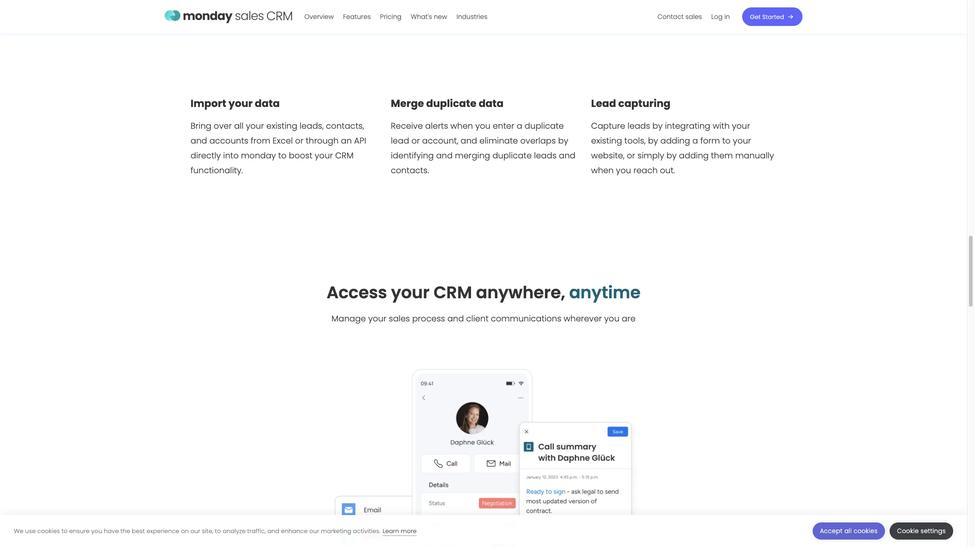 Task type: describe. For each thing, give the bounding box(es) containing it.
features link
[[339, 9, 376, 24]]

use
[[25, 527, 36, 536]]

form
[[700, 135, 720, 146]]

your right with
[[732, 120, 750, 131]]

functionality.
[[191, 164, 243, 176]]

you left are
[[604, 313, 620, 324]]

contacts,
[[326, 120, 364, 131]]

1 vertical spatial duplicate
[[525, 120, 564, 131]]

when inside the capture leads by integrating with your existing tools, by adding a form to your website, or simply by adding them manually when you reach out.
[[591, 164, 614, 176]]

with
[[713, 120, 730, 131]]

experience
[[147, 527, 179, 536]]

lead
[[391, 135, 409, 146]]

receive
[[391, 120, 423, 131]]

receive alerts when you enter a duplicate lead or account, and eliminate overlaps by identifying and merging duplicate leads and contacts.
[[391, 120, 576, 176]]

your up process
[[391, 281, 430, 304]]

crm inside 'bring over all your existing leads, contacts, and accounts from excel or through an api directly into monday to boost your crm functionality.'
[[335, 150, 354, 161]]

lead capturing
[[591, 96, 671, 111]]

accept all cookies
[[820, 527, 878, 536]]

started
[[763, 12, 784, 21]]

main element
[[300, 0, 803, 33]]

by down capturing
[[653, 120, 663, 131]]

cookie settings
[[897, 527, 946, 536]]

you inside the capture leads by integrating with your existing tools, by adding a form to your website, or simply by adding them manually when you reach out.
[[616, 164, 631, 176]]

process
[[412, 313, 445, 324]]

and inside dialog
[[267, 527, 279, 536]]

overview
[[305, 12, 334, 21]]

get started button
[[742, 7, 803, 26]]

to right site,
[[215, 527, 221, 536]]

wherever
[[564, 313, 602, 324]]

data for merge duplicate data
[[479, 96, 504, 111]]

or inside 'bring over all your existing leads, contacts, and accounts from excel or through an api directly into monday to boost your crm functionality.'
[[295, 135, 304, 146]]

you inside the receive alerts when you enter a duplicate lead or account, and eliminate overlaps by identifying and merging duplicate leads and contacts.
[[475, 120, 491, 131]]

bring
[[191, 120, 211, 131]]

reach
[[634, 164, 658, 176]]

capture
[[591, 120, 625, 131]]

access your crm anywhere, anytime
[[327, 281, 641, 304]]

0 vertical spatial adding
[[661, 135, 690, 146]]

leads,
[[300, 120, 324, 131]]

pricing link
[[376, 9, 406, 24]]

what's new
[[411, 12, 448, 21]]

overlaps
[[520, 135, 556, 146]]

more
[[401, 527, 417, 536]]

account,
[[422, 135, 458, 146]]

excel
[[273, 135, 293, 146]]

log
[[712, 12, 723, 21]]

log in link
[[707, 9, 735, 24]]

we
[[14, 527, 23, 536]]

anywhere,
[[476, 281, 565, 304]]

features
[[343, 12, 371, 21]]

client
[[466, 313, 489, 324]]

eliminate
[[480, 135, 518, 146]]

industries link
[[452, 9, 492, 24]]

bring over all your existing leads, contacts, and accounts from excel or through an api directly into monday to boost your crm functionality.
[[191, 120, 366, 176]]

pricing
[[380, 12, 402, 21]]

1 our from the left
[[190, 527, 200, 536]]

learn
[[383, 527, 399, 536]]

we use cookies to ensure you have the best experience on our site, to analyze traffic, and enhance our marketing activities. learn more
[[14, 527, 417, 536]]

accept all cookies button
[[813, 523, 885, 540]]

to left ensure
[[62, 527, 68, 536]]

overview link
[[300, 9, 339, 24]]

the
[[120, 527, 130, 536]]

website,
[[591, 150, 625, 161]]

leads inside the capture leads by integrating with your existing tools, by adding a form to your website, or simply by adding them manually when you reach out.
[[628, 120, 650, 131]]

2 vertical spatial duplicate
[[492, 150, 532, 161]]

communications
[[491, 313, 561, 324]]

on
[[181, 527, 189, 536]]

capture leads by integrating with your existing tools, by adding a form to your website, or simply by adding them manually when you reach out.
[[591, 120, 774, 176]]

get
[[750, 12, 761, 21]]

get started
[[750, 12, 784, 21]]

learn more link
[[383, 527, 417, 536]]

monday.com crm and sales image
[[165, 6, 293, 25]]

lead
[[591, 96, 616, 111]]

when inside the receive alerts when you enter a duplicate lead or account, and eliminate overlaps by identifying and merging duplicate leads and contacts.
[[451, 120, 473, 131]]

cookies for all
[[854, 527, 878, 536]]

accept
[[820, 527, 843, 536]]

data for import your data
[[255, 96, 280, 111]]

industries
[[457, 12, 488, 21]]

ensure
[[69, 527, 90, 536]]

monday
[[241, 150, 276, 161]]

dialog containing we use cookies to ensure you have the best experience on our site, to analyze traffic, and enhance our marketing activities.
[[0, 516, 967, 548]]

by up out.
[[667, 150, 677, 161]]

or inside the receive alerts when you enter a duplicate lead or account, and eliminate overlaps by identifying and merging duplicate leads and contacts.
[[412, 135, 420, 146]]

an
[[341, 135, 352, 146]]

you inside dialog
[[91, 527, 102, 536]]

from
[[251, 135, 270, 146]]

activities.
[[353, 527, 380, 536]]

2 our from the left
[[309, 527, 319, 536]]

all inside "button"
[[845, 527, 852, 536]]

contact sales
[[658, 12, 702, 21]]

existing inside the capture leads by integrating with your existing tools, by adding a form to your website, or simply by adding them manually when you reach out.
[[591, 135, 622, 146]]

into
[[223, 150, 239, 161]]

analyze
[[223, 527, 246, 536]]



Task type: vqa. For each thing, say whether or not it's contained in the screenshot.
Create new account button
no



Task type: locate. For each thing, give the bounding box(es) containing it.
1 horizontal spatial our
[[309, 527, 319, 536]]

adding down "integrating"
[[661, 135, 690, 146]]

adding
[[661, 135, 690, 146], [679, 150, 709, 161]]

0 vertical spatial when
[[451, 120, 473, 131]]

1 horizontal spatial leads
[[628, 120, 650, 131]]

to inside the capture leads by integrating with your existing tools, by adding a form to your website, or simply by adding them manually when you reach out.
[[722, 135, 731, 146]]

to down excel
[[278, 150, 287, 161]]

what's
[[411, 12, 432, 21]]

0 vertical spatial sales
[[686, 12, 702, 21]]

sales left process
[[389, 313, 410, 324]]

0 horizontal spatial or
[[295, 135, 304, 146]]

to up the them
[[722, 135, 731, 146]]

tools,
[[624, 135, 646, 146]]

1 vertical spatial existing
[[591, 135, 622, 146]]

import
[[191, 96, 226, 111]]

boost
[[289, 150, 312, 161]]

1 vertical spatial crm
[[434, 281, 472, 304]]

your
[[228, 96, 253, 111], [246, 120, 264, 131], [732, 120, 750, 131], [733, 135, 751, 146], [315, 150, 333, 161], [391, 281, 430, 304], [368, 313, 386, 324]]

leads inside the receive alerts when you enter a duplicate lead or account, and eliminate overlaps by identifying and merging duplicate leads and contacts.
[[534, 150, 557, 161]]

over
[[214, 120, 232, 131]]

by
[[653, 120, 663, 131], [558, 135, 568, 146], [648, 135, 658, 146], [667, 150, 677, 161]]

1 horizontal spatial sales
[[686, 12, 702, 21]]

0 horizontal spatial a
[[517, 120, 522, 131]]

0 horizontal spatial crm
[[335, 150, 354, 161]]

0 vertical spatial duplicate
[[426, 96, 477, 111]]

1 vertical spatial all
[[845, 527, 852, 536]]

or up identifying
[[412, 135, 420, 146]]

duplicate up overlaps
[[525, 120, 564, 131]]

1 horizontal spatial data
[[479, 96, 504, 111]]

manage your sales process and client communications wherever you are
[[332, 313, 636, 324]]

cookies right "accept"
[[854, 527, 878, 536]]

1 data from the left
[[255, 96, 280, 111]]

a right enter
[[517, 120, 522, 131]]

best
[[132, 527, 145, 536]]

when
[[451, 120, 473, 131], [591, 164, 614, 176]]

cookies
[[37, 527, 60, 536], [854, 527, 878, 536]]

0 vertical spatial leads
[[628, 120, 650, 131]]

a inside the capture leads by integrating with your existing tools, by adding a form to your website, or simply by adding them manually when you reach out.
[[693, 135, 698, 146]]

and right traffic,
[[267, 527, 279, 536]]

1 vertical spatial sales
[[389, 313, 410, 324]]

mobile communication image
[[183, 363, 784, 548]]

log in
[[712, 12, 730, 21]]

enter
[[493, 120, 515, 131]]

crm up process
[[434, 281, 472, 304]]

1 horizontal spatial or
[[412, 135, 420, 146]]

you down website,
[[616, 164, 631, 176]]

settings
[[921, 527, 946, 536]]

when right alerts
[[451, 120, 473, 131]]

1 horizontal spatial existing
[[591, 135, 622, 146]]

our right enhance
[[309, 527, 319, 536]]

cookies right use
[[37, 527, 60, 536]]

cookie settings button
[[890, 523, 953, 540]]

and left client
[[447, 313, 464, 324]]

a inside the receive alerts when you enter a duplicate lead or account, and eliminate overlaps by identifying and merging duplicate leads and contacts.
[[517, 120, 522, 131]]

when down website,
[[591, 164, 614, 176]]

you left have
[[91, 527, 102, 536]]

enhance
[[281, 527, 308, 536]]

merge duplicate data
[[391, 96, 504, 111]]

simply
[[638, 150, 664, 161]]

cookies inside "button"
[[854, 527, 878, 536]]

capturing
[[618, 96, 671, 111]]

0 vertical spatial crm
[[335, 150, 354, 161]]

0 horizontal spatial data
[[255, 96, 280, 111]]

contact sales button
[[653, 9, 707, 24]]

adding down form
[[679, 150, 709, 161]]

a
[[517, 120, 522, 131], [693, 135, 698, 146]]

data up from at the left of page
[[255, 96, 280, 111]]

traffic,
[[247, 527, 266, 536]]

new
[[434, 12, 448, 21]]

out.
[[660, 164, 675, 176]]

0 horizontal spatial existing
[[266, 120, 297, 131]]

manually
[[735, 150, 774, 161]]

all inside 'bring over all your existing leads, contacts, and accounts from excel or through an api directly into monday to boost your crm functionality.'
[[234, 120, 244, 131]]

your up from at the left of page
[[246, 120, 264, 131]]

1 horizontal spatial cookies
[[854, 527, 878, 536]]

are
[[622, 313, 636, 324]]

and up the merging
[[461, 135, 477, 146]]

sales right contact
[[686, 12, 702, 21]]

contacts.
[[391, 164, 429, 176]]

sales inside button
[[686, 12, 702, 21]]

to inside 'bring over all your existing leads, contacts, and accounts from excel or through an api directly into monday to boost your crm functionality.'
[[278, 150, 287, 161]]

marketing
[[321, 527, 351, 536]]

list containing contact sales
[[653, 0, 735, 33]]

your up over
[[228, 96, 253, 111]]

1 horizontal spatial crm
[[434, 281, 472, 304]]

1 horizontal spatial when
[[591, 164, 614, 176]]

accounts
[[209, 135, 248, 146]]

and down bring
[[191, 135, 207, 146]]

your right manage
[[368, 313, 386, 324]]

list
[[653, 0, 735, 33]]

or inside the capture leads by integrating with your existing tools, by adding a form to your website, or simply by adding them manually when you reach out.
[[627, 150, 635, 161]]

and left website,
[[559, 150, 576, 161]]

existing inside 'bring over all your existing leads, contacts, and accounts from excel or through an api directly into monday to boost your crm functionality.'
[[266, 120, 297, 131]]

1 vertical spatial when
[[591, 164, 614, 176]]

and down 'account,'
[[436, 150, 453, 161]]

our
[[190, 527, 200, 536], [309, 527, 319, 536]]

merging
[[455, 150, 490, 161]]

duplicate down eliminate
[[492, 150, 532, 161]]

1 horizontal spatial a
[[693, 135, 698, 146]]

0 vertical spatial all
[[234, 120, 244, 131]]

0 horizontal spatial all
[[234, 120, 244, 131]]

a left form
[[693, 135, 698, 146]]

site,
[[202, 527, 213, 536]]

api
[[354, 135, 366, 146]]

your down through
[[315, 150, 333, 161]]

manage
[[332, 313, 366, 324]]

1 vertical spatial adding
[[679, 150, 709, 161]]

directly
[[191, 150, 221, 161]]

and
[[191, 135, 207, 146], [461, 135, 477, 146], [436, 150, 453, 161], [559, 150, 576, 161], [447, 313, 464, 324], [267, 527, 279, 536]]

0 horizontal spatial our
[[190, 527, 200, 536]]

cookie
[[897, 527, 919, 536]]

identifying
[[391, 150, 434, 161]]

0 horizontal spatial cookies
[[37, 527, 60, 536]]

crm down an
[[335, 150, 354, 161]]

contact
[[658, 12, 684, 21]]

or up boost
[[295, 135, 304, 146]]

existing
[[266, 120, 297, 131], [591, 135, 622, 146]]

all right "accept"
[[845, 527, 852, 536]]

or down "tools,"
[[627, 150, 635, 161]]

have
[[104, 527, 119, 536]]

you
[[475, 120, 491, 131], [616, 164, 631, 176], [604, 313, 620, 324], [91, 527, 102, 536]]

1 horizontal spatial all
[[845, 527, 852, 536]]

integrating
[[665, 120, 710, 131]]

1 vertical spatial leads
[[534, 150, 557, 161]]

dialog
[[0, 516, 967, 548]]

existing up excel
[[266, 120, 297, 131]]

merge
[[391, 96, 424, 111]]

access
[[327, 281, 387, 304]]

to
[[722, 135, 731, 146], [278, 150, 287, 161], [62, 527, 68, 536], [215, 527, 221, 536]]

duplicate
[[426, 96, 477, 111], [525, 120, 564, 131], [492, 150, 532, 161]]

crm
[[335, 150, 354, 161], [434, 281, 472, 304]]

by up simply
[[648, 135, 658, 146]]

0 vertical spatial existing
[[266, 120, 297, 131]]

0 horizontal spatial sales
[[389, 313, 410, 324]]

or
[[295, 135, 304, 146], [412, 135, 420, 146], [627, 150, 635, 161]]

all right over
[[234, 120, 244, 131]]

cookies for use
[[37, 527, 60, 536]]

existing up website,
[[591, 135, 622, 146]]

0 horizontal spatial leads
[[534, 150, 557, 161]]

in
[[725, 12, 730, 21]]

all
[[234, 120, 244, 131], [845, 527, 852, 536]]

them
[[711, 150, 733, 161]]

2 horizontal spatial or
[[627, 150, 635, 161]]

0 horizontal spatial when
[[451, 120, 473, 131]]

import your data
[[191, 96, 280, 111]]

our right on
[[190, 527, 200, 536]]

what's new link
[[406, 9, 452, 24]]

data up enter
[[479, 96, 504, 111]]

duplicate up alerts
[[426, 96, 477, 111]]

0 vertical spatial a
[[517, 120, 522, 131]]

by right overlaps
[[558, 135, 568, 146]]

by inside the receive alerts when you enter a duplicate lead or account, and eliminate overlaps by identifying and merging duplicate leads and contacts.
[[558, 135, 568, 146]]

organize data in one place image
[[183, 0, 784, 74]]

leads down overlaps
[[534, 150, 557, 161]]

data
[[255, 96, 280, 111], [479, 96, 504, 111]]

you left enter
[[475, 120, 491, 131]]

anytime
[[569, 281, 641, 304]]

through
[[306, 135, 339, 146]]

leads up "tools,"
[[628, 120, 650, 131]]

alerts
[[425, 120, 448, 131]]

your up manually
[[733, 135, 751, 146]]

2 data from the left
[[479, 96, 504, 111]]

1 vertical spatial a
[[693, 135, 698, 146]]

and inside 'bring over all your existing leads, contacts, and accounts from excel or through an api directly into monday to boost your crm functionality.'
[[191, 135, 207, 146]]



